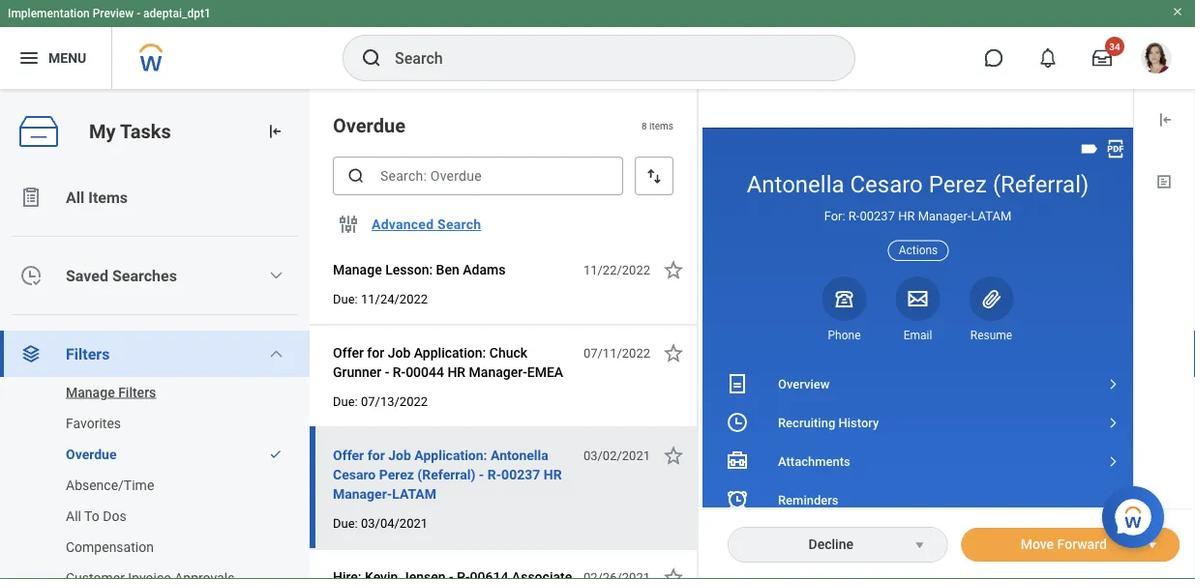 Task type: locate. For each thing, give the bounding box(es) containing it.
saved
[[66, 267, 108, 285]]

‎-
[[385, 364, 389, 380], [479, 467, 484, 483]]

profile logan mcneil image
[[1141, 43, 1172, 77]]

job inside offer for job application: chuck grunner ‎- r-00044 hr manager-emea
[[388, 345, 411, 361]]

cesaro
[[850, 171, 923, 198], [333, 467, 376, 483]]

clipboard image
[[19, 186, 43, 209]]

8
[[642, 120, 647, 131]]

offer inside offer for job application: chuck grunner ‎- r-00044 hr manager-emea
[[333, 345, 364, 361]]

2 offer from the top
[[333, 448, 364, 464]]

favorites
[[66, 416, 121, 432]]

(referral) inside offer for job application: antonella cesaro perez (referral) ‎- r-00237 hr manager-latam
[[417, 467, 475, 483]]

2 horizontal spatial manager-
[[918, 209, 971, 224]]

all for all items
[[66, 188, 84, 207]]

manager- down antonella cesaro perez (referral)
[[918, 209, 971, 224]]

overview
[[778, 377, 830, 391]]

cesaro inside the navigation pane region
[[850, 171, 923, 198]]

recruiting history link
[[703, 403, 1133, 442]]

2 vertical spatial due:
[[333, 516, 358, 531]]

0 vertical spatial antonella
[[747, 171, 844, 198]]

(referral) up 03/04/2021
[[417, 467, 475, 483]]

list
[[0, 174, 310, 580], [703, 365, 1133, 580], [0, 377, 310, 580]]

(referral) down tag image
[[993, 171, 1089, 198]]

0 vertical spatial application:
[[414, 345, 486, 361]]

latam up 03/04/2021
[[392, 486, 436, 502]]

34 button
[[1081, 37, 1124, 79]]

due: 07/13/2022
[[333, 394, 428, 409]]

chevron right image inside reminders link
[[1101, 494, 1124, 507]]

1 horizontal spatial caret down image
[[1141, 538, 1164, 554]]

0 horizontal spatial (referral)
[[417, 467, 475, 483]]

1 horizontal spatial latam
[[971, 209, 1012, 224]]

1 horizontal spatial manage
[[333, 262, 382, 278]]

1 caret down image from the left
[[908, 538, 931, 554]]

1 for from the top
[[367, 345, 384, 361]]

application: inside offer for job application: chuck grunner ‎- r-00044 hr manager-emea
[[414, 345, 486, 361]]

for inside offer for job application: antonella cesaro perez (referral) ‎- r-00237 hr manager-latam
[[367, 448, 385, 464]]

1 vertical spatial manage
[[66, 385, 115, 401]]

all left to
[[66, 509, 81, 524]]

perez inside offer for job application: antonella cesaro perez (referral) ‎- r-00237 hr manager-latam
[[379, 467, 414, 483]]

0 horizontal spatial overdue
[[66, 447, 117, 463]]

latam inside offer for job application: antonella cesaro perez (referral) ‎- r-00237 hr manager-latam
[[392, 486, 436, 502]]

manage
[[333, 262, 382, 278], [66, 385, 115, 401]]

hr inside the navigation pane region
[[898, 209, 915, 224]]

recruiting history image
[[726, 411, 749, 434]]

reminders link
[[703, 481, 1133, 520]]

(referral)
[[993, 171, 1089, 198], [417, 467, 475, 483]]

2 all from the top
[[66, 509, 81, 524]]

adeptai_dpt1
[[143, 7, 211, 20]]

0 vertical spatial offer
[[333, 345, 364, 361]]

due: for offer for job application: chuck grunner ‎- r-00044 hr manager-emea
[[333, 394, 358, 409]]

1 vertical spatial latam
[[392, 486, 436, 502]]

chevron right image inside recruiting history link
[[1101, 417, 1124, 430]]

0 horizontal spatial latam
[[392, 486, 436, 502]]

2 vertical spatial r-
[[487, 467, 501, 483]]

r- inside offer for job application: chuck grunner ‎- r-00044 hr manager-emea
[[393, 364, 406, 380]]

for up the grunner
[[367, 345, 384, 361]]

application: down 07/13/2022
[[414, 448, 487, 464]]

1 vertical spatial chevron right image
[[1101, 417, 1124, 430]]

offer up the grunner
[[333, 345, 364, 361]]

due: down the grunner
[[333, 394, 358, 409]]

0 vertical spatial chevron right image
[[1101, 378, 1124, 391]]

job
[[388, 345, 411, 361], [388, 448, 411, 464]]

all inside all items button
[[66, 188, 84, 207]]

latam
[[971, 209, 1012, 224], [392, 486, 436, 502]]

due: for manage lesson: ben adams
[[333, 292, 358, 306]]

hr
[[898, 209, 915, 224], [447, 364, 466, 380], [544, 467, 562, 483]]

1 horizontal spatial 00237
[[860, 209, 895, 224]]

advanced
[[372, 217, 434, 232]]

0 horizontal spatial manage
[[66, 385, 115, 401]]

-
[[137, 7, 140, 20]]

0 horizontal spatial ‎-
[[385, 364, 389, 380]]

manager- inside offer for job application: chuck grunner ‎- r-00044 hr manager-emea
[[469, 364, 527, 380]]

1 vertical spatial hr
[[447, 364, 466, 380]]

due: left 03/04/2021
[[333, 516, 358, 531]]

due: 03/04/2021
[[333, 516, 428, 531]]

dos
[[103, 509, 126, 524]]

offer inside offer for job application: antonella cesaro perez (referral) ‎- r-00237 hr manager-latam
[[333, 448, 364, 464]]

1 vertical spatial perez
[[379, 467, 414, 483]]

manage inside button
[[66, 385, 115, 401]]

0 vertical spatial hr
[[898, 209, 915, 224]]

antonella down emea
[[491, 448, 548, 464]]

clock check image
[[19, 264, 43, 287]]

1 vertical spatial r-
[[393, 364, 406, 380]]

0 vertical spatial star image
[[662, 258, 685, 282]]

1 vertical spatial offer
[[333, 448, 364, 464]]

1 horizontal spatial overdue
[[333, 114, 405, 137]]

2 star image from the top
[[662, 444, 685, 467]]

1 horizontal spatial (referral)
[[993, 171, 1089, 198]]

1 vertical spatial application:
[[414, 448, 487, 464]]

0 vertical spatial due:
[[333, 292, 358, 306]]

implementation preview -   adeptai_dpt1
[[8, 7, 211, 20]]

perez inside the navigation pane region
[[929, 171, 987, 198]]

0 vertical spatial all
[[66, 188, 84, 207]]

chevron down image
[[268, 268, 284, 284]]

1 horizontal spatial cesaro
[[850, 171, 923, 198]]

filters button
[[0, 331, 310, 377]]

1 offer from the top
[[333, 345, 364, 361]]

2 vertical spatial chevron right image
[[1101, 494, 1124, 507]]

justify image
[[17, 46, 41, 70]]

0 vertical spatial filters
[[66, 345, 110, 363]]

1 vertical spatial manager-
[[469, 364, 527, 380]]

0 vertical spatial manager-
[[918, 209, 971, 224]]

application: inside offer for job application: antonella cesaro perez (referral) ‎- r-00237 hr manager-latam
[[414, 448, 487, 464]]

email button
[[896, 277, 940, 343]]

sort image
[[644, 166, 664, 186]]

manage for manage lesson: ben adams
[[333, 262, 382, 278]]

0 vertical spatial latam
[[971, 209, 1012, 224]]

manager- down 'chuck'
[[469, 364, 527, 380]]

1 vertical spatial all
[[66, 509, 81, 524]]

all left items
[[66, 188, 84, 207]]

1 vertical spatial star image
[[662, 444, 685, 467]]

filters up favorites button
[[118, 385, 156, 401]]

move
[[1021, 537, 1054, 553]]

1 vertical spatial ‎-
[[479, 467, 484, 483]]

perez
[[929, 171, 987, 198], [379, 467, 414, 483]]

offer for job application: chuck grunner ‎- r-00044 hr manager-emea button
[[333, 342, 573, 384]]

0 horizontal spatial antonella
[[491, 448, 548, 464]]

2 vertical spatial hr
[[544, 467, 562, 483]]

ben
[[436, 262, 459, 278]]

3 chevron right image from the top
[[1101, 494, 1124, 507]]

‎- inside offer for job application: chuck grunner ‎- r-00044 hr manager-emea
[[385, 364, 389, 380]]

all to dos
[[66, 509, 126, 524]]

2 due: from the top
[[333, 394, 358, 409]]

perez up for: r-00237 hr manager-latam
[[929, 171, 987, 198]]

tasks
[[120, 120, 171, 143]]

0 horizontal spatial 00237
[[501, 467, 540, 483]]

latam down antonella cesaro perez (referral)
[[971, 209, 1012, 224]]

2 caret down image from the left
[[1141, 538, 1164, 554]]

application:
[[414, 345, 486, 361], [414, 448, 487, 464]]

star image
[[662, 258, 685, 282], [662, 566, 685, 580]]

1 vertical spatial job
[[388, 448, 411, 464]]

filters
[[66, 345, 110, 363], [118, 385, 156, 401]]

2 for from the top
[[367, 448, 385, 464]]

reminders
[[778, 493, 839, 507]]

close environment banner image
[[1172, 6, 1183, 17]]

overdue up search icon
[[333, 114, 405, 137]]

phone image
[[831, 287, 858, 310]]

job down 07/13/2022
[[388, 448, 411, 464]]

00044
[[406, 364, 444, 380]]

for inside offer for job application: chuck grunner ‎- r-00044 hr manager-emea
[[367, 345, 384, 361]]

3 due: from the top
[[333, 516, 358, 531]]

2 chevron right image from the top
[[1101, 417, 1124, 430]]

all inside "all to dos" button
[[66, 509, 81, 524]]

for down due: 07/13/2022 at the bottom
[[367, 448, 385, 464]]

due: for offer for job application: antonella cesaro perez (referral) ‎- r-00237 hr manager-latam
[[333, 516, 358, 531]]

0 horizontal spatial r-
[[393, 364, 406, 380]]

emea
[[527, 364, 563, 380]]

application: up 00044 at the left bottom of the page
[[414, 345, 486, 361]]

manage inside button
[[333, 262, 382, 278]]

decline
[[809, 537, 853, 553]]

box text image
[[1154, 172, 1174, 192]]

overdue inside button
[[66, 447, 117, 463]]

2 horizontal spatial hr
[[898, 209, 915, 224]]

1 chevron right image from the top
[[1101, 378, 1124, 391]]

0 vertical spatial overdue
[[333, 114, 405, 137]]

move forward
[[1021, 537, 1107, 553]]

latam inside the navigation pane region
[[971, 209, 1012, 224]]

chevron right image inside overview "link"
[[1101, 378, 1124, 391]]

caret down image
[[908, 538, 931, 554], [1141, 538, 1164, 554]]

1 vertical spatial 00237
[[501, 467, 540, 483]]

1 horizontal spatial perez
[[929, 171, 987, 198]]

offer down due: 07/13/2022 at the bottom
[[333, 448, 364, 464]]

attachments link
[[703, 442, 1133, 481]]

1 horizontal spatial r-
[[487, 467, 501, 483]]

1 star image from the top
[[662, 342, 685, 365]]

caret down image for move forward
[[1141, 538, 1164, 554]]

resume antonella cesaro perez (referral) element
[[969, 328, 1014, 343]]

perspective image
[[19, 343, 43, 366]]

1 horizontal spatial filters
[[118, 385, 156, 401]]

job up 00044 at the left bottom of the page
[[388, 345, 411, 361]]

manager- inside offer for job application: antonella cesaro perez (referral) ‎- r-00237 hr manager-latam
[[333, 486, 392, 502]]

0 vertical spatial job
[[388, 345, 411, 361]]

1 vertical spatial star image
[[662, 566, 685, 580]]

0 horizontal spatial manager-
[[333, 486, 392, 502]]

manage filters
[[66, 385, 156, 401]]

0 vertical spatial star image
[[662, 342, 685, 365]]

star image right 03/02/2021
[[662, 444, 685, 467]]

transformation import image
[[1155, 110, 1175, 130]]

1 horizontal spatial antonella
[[747, 171, 844, 198]]

filters up the manage filters
[[66, 345, 110, 363]]

cesaro up for: r-00237 hr manager-latam
[[850, 171, 923, 198]]

star image right '07/11/2022'
[[662, 342, 685, 365]]

0 horizontal spatial hr
[[447, 364, 466, 380]]

manage up favorites
[[66, 385, 115, 401]]

0 horizontal spatial cesaro
[[333, 467, 376, 483]]

07/11/2022
[[583, 346, 650, 360]]

manager-
[[918, 209, 971, 224], [469, 364, 527, 380], [333, 486, 392, 502]]

application: for 00044
[[414, 345, 486, 361]]

perez up 03/04/2021
[[379, 467, 414, 483]]

chevron right image
[[1101, 378, 1124, 391], [1101, 417, 1124, 430], [1101, 494, 1124, 507]]

1 vertical spatial antonella
[[491, 448, 548, 464]]

1 vertical spatial for
[[367, 448, 385, 464]]

manager- up due: 03/04/2021
[[333, 486, 392, 502]]

1 vertical spatial overdue
[[66, 447, 117, 463]]

0 vertical spatial for
[[367, 345, 384, 361]]

2 horizontal spatial r-
[[849, 209, 860, 224]]

Search: Overdue text field
[[333, 157, 623, 195]]

forward
[[1057, 537, 1107, 553]]

00237
[[860, 209, 895, 224], [501, 467, 540, 483]]

list containing overview
[[703, 365, 1133, 580]]

antonella up for:
[[747, 171, 844, 198]]

00237 inside offer for job application: antonella cesaro perez (referral) ‎- r-00237 hr manager-latam
[[501, 467, 540, 483]]

offer for offer for job application: chuck grunner ‎- r-00044 hr manager-emea
[[333, 345, 364, 361]]

0 vertical spatial perez
[[929, 171, 987, 198]]

0 vertical spatial r-
[[849, 209, 860, 224]]

my tasks
[[89, 120, 171, 143]]

manage for manage filters
[[66, 385, 115, 401]]

all to dos button
[[0, 501, 290, 532]]

1 all from the top
[[66, 188, 84, 207]]

0 vertical spatial (referral)
[[993, 171, 1089, 198]]

2 vertical spatial manager-
[[333, 486, 392, 502]]

‎- inside offer for job application: antonella cesaro perez (referral) ‎- r-00237 hr manager-latam
[[479, 467, 484, 483]]

0 horizontal spatial perez
[[379, 467, 414, 483]]

0 horizontal spatial filters
[[66, 345, 110, 363]]

phone antonella cesaro perez (referral) element
[[822, 328, 867, 343]]

0 vertical spatial ‎-
[[385, 364, 389, 380]]

1 vertical spatial due:
[[333, 394, 358, 409]]

caret down image right forward
[[1141, 538, 1164, 554]]

00237 inside the navigation pane region
[[860, 209, 895, 224]]

my tasks element
[[0, 89, 310, 580]]

decline button
[[729, 528, 913, 562]]

manage filters button
[[0, 377, 290, 408]]

menu
[[48, 50, 86, 66]]

due:
[[333, 292, 358, 306], [333, 394, 358, 409], [333, 516, 358, 531]]

caret down image down reminders link
[[908, 538, 931, 554]]

antonella cesaro perez (referral)
[[747, 171, 1089, 198]]

due: left 11/24/2022
[[333, 292, 358, 306]]

1 horizontal spatial manager-
[[469, 364, 527, 380]]

0 vertical spatial 00237
[[860, 209, 895, 224]]

chevron down image
[[268, 346, 284, 362]]

1 due: from the top
[[333, 292, 358, 306]]

cesaro up due: 03/04/2021
[[333, 467, 376, 483]]

overview image
[[726, 372, 749, 396]]

star image
[[662, 342, 685, 365], [662, 444, 685, 467]]

overdue down favorites
[[66, 447, 117, 463]]

0 vertical spatial manage
[[333, 262, 382, 278]]

antonella
[[747, 171, 844, 198], [491, 448, 548, 464]]

job inside offer for job application: antonella cesaro perez (referral) ‎- r-00237 hr manager-latam
[[388, 448, 411, 464]]

all
[[66, 188, 84, 207], [66, 509, 81, 524]]

1 horizontal spatial hr
[[544, 467, 562, 483]]

items
[[649, 120, 673, 131]]

0 vertical spatial cesaro
[[850, 171, 923, 198]]

caret down image for decline
[[908, 538, 931, 554]]

manage up due: 11/24/2022
[[333, 262, 382, 278]]

r-
[[849, 209, 860, 224], [393, 364, 406, 380], [487, 467, 501, 483]]

overdue
[[333, 114, 405, 137], [66, 447, 117, 463]]

chuck
[[489, 345, 527, 361]]

1 vertical spatial (referral)
[[417, 467, 475, 483]]

tag image
[[1079, 138, 1100, 160]]

for
[[367, 345, 384, 361], [367, 448, 385, 464]]

manager- inside the navigation pane region
[[918, 209, 971, 224]]

for for grunner
[[367, 345, 384, 361]]

1 vertical spatial cesaro
[[333, 467, 376, 483]]

0 horizontal spatial caret down image
[[908, 538, 931, 554]]

2 star image from the top
[[662, 566, 685, 580]]

1 vertical spatial filters
[[118, 385, 156, 401]]

1 horizontal spatial ‎-
[[479, 467, 484, 483]]



Task type: describe. For each thing, give the bounding box(es) containing it.
list containing manage filters
[[0, 377, 310, 580]]

absence/time button
[[0, 470, 290, 501]]

lesson:
[[385, 262, 433, 278]]

all items button
[[0, 174, 310, 221]]

11/24/2022
[[361, 292, 428, 306]]

my
[[89, 120, 116, 143]]

for:
[[824, 209, 845, 224]]

8 items
[[642, 120, 673, 131]]

resume
[[970, 329, 1012, 342]]

compensation
[[66, 539, 154, 555]]

03/02/2021
[[583, 449, 650, 463]]

antonella inside the navigation pane region
[[747, 171, 844, 198]]

job for ‎-
[[388, 345, 411, 361]]

cesaro inside offer for job application: antonella cesaro perez (referral) ‎- r-00237 hr manager-latam
[[333, 467, 376, 483]]

for for cesaro
[[367, 448, 385, 464]]

inbox large image
[[1092, 48, 1112, 68]]

r- inside offer for job application: antonella cesaro perez (referral) ‎- r-00237 hr manager-latam
[[487, 467, 501, 483]]

manage lesson: ben adams button
[[333, 258, 513, 282]]

07/13/2022
[[361, 394, 428, 409]]

phone
[[828, 329, 861, 342]]

chevron right image for recruiting history
[[1101, 417, 1124, 430]]

chevron right image for overview
[[1101, 378, 1124, 391]]

favorites button
[[0, 408, 290, 439]]

absence/time
[[66, 478, 154, 494]]

chevron right image
[[1101, 456, 1124, 468]]

actions
[[899, 244, 938, 257]]

overview link
[[703, 365, 1133, 403]]

star image for offer for job application: antonella cesaro perez (referral) ‎- r-00237 hr manager-latam
[[662, 444, 685, 467]]

chevron right image for reminders
[[1101, 494, 1124, 507]]

configure image
[[337, 213, 360, 236]]

phone button
[[822, 277, 867, 343]]

items
[[88, 188, 128, 207]]

email
[[903, 329, 932, 342]]

overdue button
[[0, 439, 259, 470]]

advanced search
[[372, 217, 481, 232]]

hr inside offer for job application: antonella cesaro perez (referral) ‎- r-00237 hr manager-latam
[[544, 467, 562, 483]]

saved searches
[[66, 267, 177, 285]]

move forward button
[[961, 528, 1146, 562]]

antonella inside offer for job application: antonella cesaro perez (referral) ‎- r-00237 hr manager-latam
[[491, 448, 548, 464]]

offer for job application: chuck grunner ‎- r-00044 hr manager-emea
[[333, 345, 563, 380]]

star image for offer for job application: chuck grunner ‎- r-00044 hr manager-emea
[[662, 342, 685, 365]]

adams
[[463, 262, 506, 278]]

11/22/2022
[[583, 263, 650, 277]]

upload clip image
[[980, 287, 1003, 310]]

notifications large image
[[1038, 48, 1058, 68]]

03/04/2021
[[361, 516, 428, 531]]

list containing all items
[[0, 174, 310, 580]]

recruiting history
[[778, 416, 879, 430]]

34
[[1109, 41, 1120, 52]]

filters inside button
[[118, 385, 156, 401]]

reminders image
[[726, 489, 749, 512]]

hr inside offer for job application: chuck grunner ‎- r-00044 hr manager-emea
[[447, 364, 466, 380]]

searches
[[112, 267, 177, 285]]

offer for job application: antonella cesaro perez (referral) ‎- r-00237 hr manager-latam button
[[333, 444, 573, 506]]

attachments
[[778, 454, 850, 469]]

to
[[84, 509, 99, 524]]

email antonella cesaro perez (referral) element
[[896, 328, 940, 343]]

all for all to dos
[[66, 509, 81, 524]]

resume button
[[969, 277, 1014, 343]]

actions button
[[888, 241, 949, 261]]

search image
[[360, 46, 383, 70]]

transformation import image
[[265, 122, 284, 141]]

item list element
[[310, 89, 699, 580]]

1 star image from the top
[[662, 258, 685, 282]]

navigation pane region
[[703, 128, 1133, 580]]

grunner
[[333, 364, 381, 380]]

due: 11/24/2022
[[333, 292, 428, 306]]

all items
[[66, 188, 128, 207]]

attachments image
[[726, 450, 749, 473]]

job for perez
[[388, 448, 411, 464]]

check image
[[269, 448, 283, 462]]

filters inside dropdown button
[[66, 345, 110, 363]]

view printable version (pdf) image
[[1105, 138, 1126, 160]]

menu button
[[0, 27, 112, 89]]

preview
[[93, 7, 134, 20]]

manage lesson: ben adams
[[333, 262, 506, 278]]

implementation
[[8, 7, 90, 20]]

saved searches button
[[0, 253, 310, 299]]

menu banner
[[0, 0, 1195, 89]]

offer for job application: antonella cesaro perez (referral) ‎- r-00237 hr manager-latam
[[333, 448, 562, 502]]

r- inside the navigation pane region
[[849, 209, 860, 224]]

advanced search button
[[364, 205, 489, 244]]

compensation button
[[0, 532, 290, 563]]

(referral) inside the navigation pane region
[[993, 171, 1089, 198]]

search
[[437, 217, 481, 232]]

for: r-00237 hr manager-latam
[[824, 209, 1012, 224]]

Search Workday  search field
[[395, 37, 815, 79]]

offer for offer for job application: antonella cesaro perez (referral) ‎- r-00237 hr manager-latam
[[333, 448, 364, 464]]

mail image
[[906, 287, 929, 310]]

history
[[838, 416, 879, 430]]

overdue inside "item list" element
[[333, 114, 405, 137]]

recruiting
[[778, 416, 835, 430]]

application: for ‎-
[[414, 448, 487, 464]]

search image
[[346, 166, 366, 186]]



Task type: vqa. For each thing, say whether or not it's contained in the screenshot.
menu group image to the top
no



